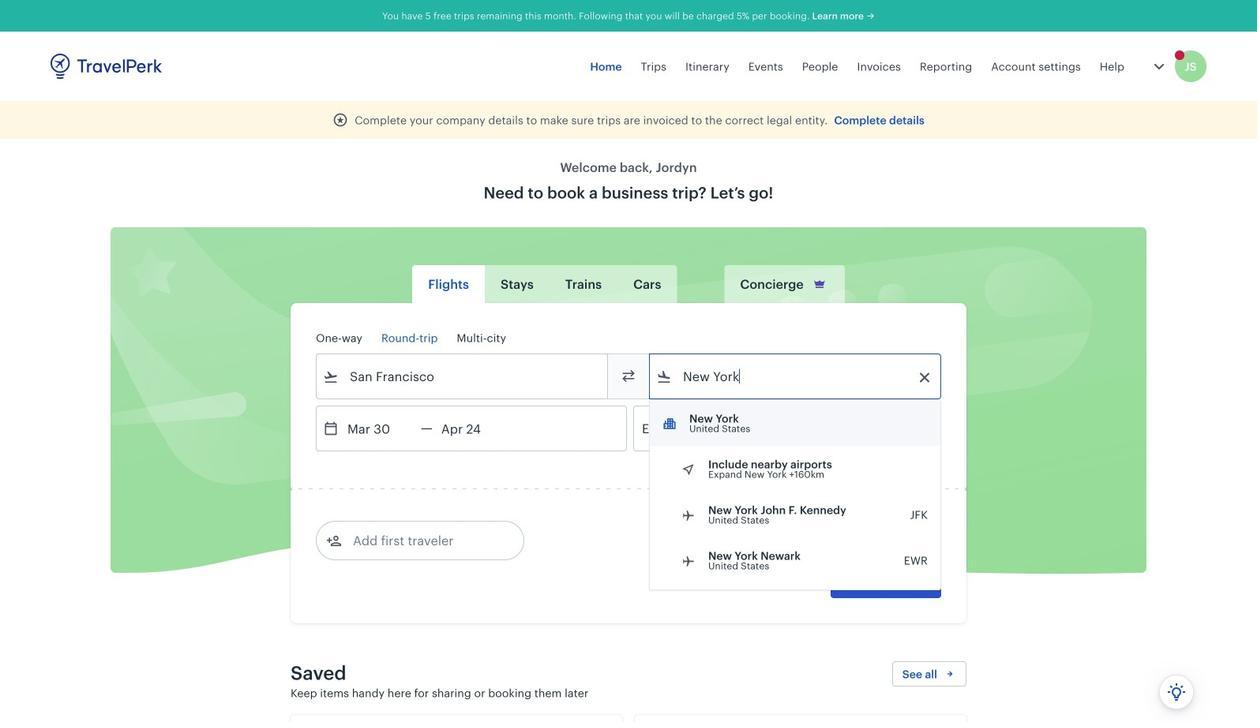 Task type: describe. For each thing, give the bounding box(es) containing it.
Return text field
[[433, 407, 515, 451]]

Add first traveler search field
[[342, 528, 506, 554]]

To search field
[[672, 364, 920, 389]]

Depart text field
[[339, 407, 421, 451]]



Task type: locate. For each thing, give the bounding box(es) containing it.
From search field
[[339, 364, 587, 389]]



